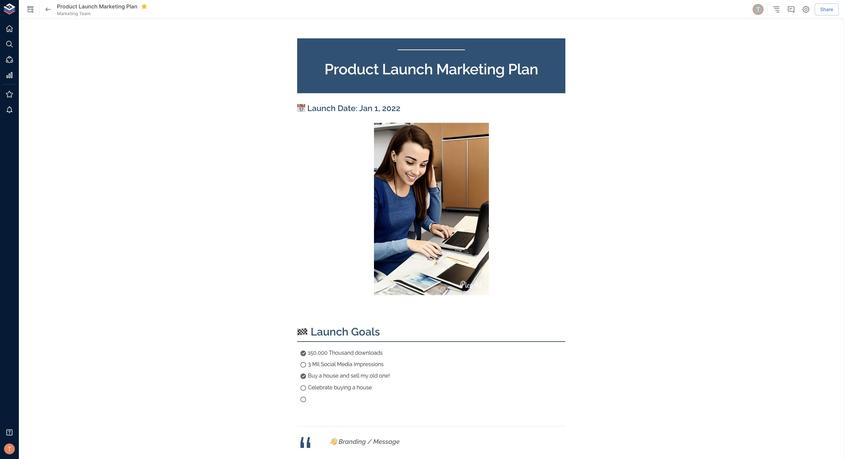 Task type: locate. For each thing, give the bounding box(es) containing it.
0 horizontal spatial t button
[[2, 442, 17, 457]]

a
[[319, 373, 322, 380], [353, 385, 355, 391]]

my
[[361, 373, 369, 380]]

date:
[[338, 103, 358, 113]]

1 horizontal spatial marketing
[[99, 3, 125, 10]]

mil
[[312, 362, 320, 368]]

house down my at left bottom
[[357, 385, 372, 391]]

📅 launch date: jan 1, 2022
[[297, 103, 401, 113]]

house
[[323, 373, 339, 380], [357, 385, 372, 391]]

1 horizontal spatial product
[[325, 61, 379, 78]]

0 vertical spatial unchecked image
[[300, 385, 307, 392]]

goals
[[351, 326, 380, 339]]

1 vertical spatial product launch marketing plan
[[325, 61, 538, 78]]

1 horizontal spatial t button
[[752, 3, 765, 16]]

0 vertical spatial t button
[[752, 3, 765, 16]]

unchecked image
[[300, 385, 307, 392], [300, 397, 307, 404]]

message
[[373, 439, 400, 446]]

product
[[57, 3, 77, 10], [325, 61, 379, 78]]

launch
[[79, 3, 98, 10], [382, 61, 433, 78], [307, 103, 336, 113], [311, 326, 349, 339]]

plan
[[126, 3, 137, 10], [508, 61, 538, 78]]

2 horizontal spatial marketing
[[436, 61, 505, 78]]

branding
[[339, 439, 366, 446]]

a right buy
[[319, 373, 322, 380]]

0 horizontal spatial plan
[[126, 3, 137, 10]]

old
[[370, 373, 378, 380]]

marketing team
[[57, 11, 91, 16]]

go back image
[[44, 5, 52, 13]]

3 mil social media impressions
[[308, 362, 384, 368]]

thousand
[[329, 350, 354, 357]]

product launch marketing plan
[[57, 3, 137, 10], [325, 61, 538, 78]]

1 unchecked image from the top
[[300, 385, 307, 392]]

1 horizontal spatial t
[[757, 6, 761, 13]]

0 vertical spatial product launch marketing plan
[[57, 3, 137, 10]]

impressions
[[354, 362, 384, 368]]

buying
[[334, 385, 351, 391]]

2 checked image from the top
[[300, 374, 307, 380]]

settings image
[[802, 5, 811, 13]]

0 horizontal spatial t
[[7, 446, 11, 453]]

🏁 launch goals
[[297, 326, 380, 339]]

1 vertical spatial marketing
[[57, 11, 78, 16]]

1 vertical spatial unchecked image
[[300, 397, 307, 404]]

buy a house and sell my old one!
[[308, 373, 390, 380]]

share button
[[815, 3, 839, 16]]

and
[[340, 373, 350, 380]]

t
[[757, 6, 761, 13], [7, 446, 11, 453]]

0 horizontal spatial a
[[319, 373, 322, 380]]

0 horizontal spatial marketing
[[57, 11, 78, 16]]

0 vertical spatial t
[[757, 6, 761, 13]]

1 horizontal spatial house
[[357, 385, 372, 391]]

0 vertical spatial product
[[57, 3, 77, 10]]

1 horizontal spatial a
[[353, 385, 355, 391]]

a right buying
[[353, 385, 355, 391]]

remove favorite image
[[141, 3, 147, 9]]

1 vertical spatial checked image
[[300, 374, 307, 380]]

1 vertical spatial t
[[7, 446, 11, 453]]

marketing
[[99, 3, 125, 10], [57, 11, 78, 16], [436, 61, 505, 78]]

1 horizontal spatial plan
[[508, 61, 538, 78]]

checked image up unchecked image
[[300, 350, 307, 357]]

2 unchecked image from the top
[[300, 397, 307, 404]]

buy
[[308, 373, 318, 380]]

checked image left buy
[[300, 374, 307, 380]]

1 vertical spatial t button
[[2, 442, 17, 457]]

0 vertical spatial house
[[323, 373, 339, 380]]

150,000
[[308, 350, 328, 357]]

t button
[[752, 3, 765, 16], [2, 442, 17, 457]]

comments image
[[788, 5, 796, 13]]

1 checked image from the top
[[300, 350, 307, 357]]

checked image
[[300, 350, 307, 357], [300, 374, 307, 380]]

one!
[[379, 373, 390, 380]]

house down social
[[323, 373, 339, 380]]

0 vertical spatial checked image
[[300, 350, 307, 357]]

1 vertical spatial a
[[353, 385, 355, 391]]

0 horizontal spatial product
[[57, 3, 77, 10]]

social
[[321, 362, 336, 368]]

checked image for buy
[[300, 374, 307, 380]]

👋 branding / message
[[330, 439, 400, 446]]

0 vertical spatial marketing
[[99, 3, 125, 10]]

2 vertical spatial marketing
[[436, 61, 505, 78]]

show wiki image
[[26, 5, 34, 13]]



Task type: describe. For each thing, give the bounding box(es) containing it.
1,
[[375, 103, 380, 113]]

jan
[[359, 103, 373, 113]]

🏁
[[297, 326, 308, 339]]

/
[[368, 439, 372, 446]]

0 horizontal spatial house
[[323, 373, 339, 380]]

downloads
[[355, 350, 383, 357]]

1 vertical spatial house
[[357, 385, 372, 391]]

1 vertical spatial plan
[[508, 61, 538, 78]]

📅
[[297, 103, 305, 113]]

sell
[[351, 373, 359, 380]]

3
[[308, 362, 311, 368]]

team
[[79, 11, 91, 16]]

unchecked image
[[300, 362, 307, 369]]

share
[[821, 6, 834, 12]]

table of contents image
[[773, 5, 781, 13]]

media
[[337, 362, 353, 368]]

2022
[[382, 103, 401, 113]]

150,000 thousand downloads
[[308, 350, 383, 357]]

1 horizontal spatial product launch marketing plan
[[325, 61, 538, 78]]

👋
[[330, 439, 337, 446]]

1 vertical spatial product
[[325, 61, 379, 78]]

0 vertical spatial a
[[319, 373, 322, 380]]

marketing team link
[[57, 10, 91, 17]]

0 vertical spatial plan
[[126, 3, 137, 10]]

checked image for 150,000
[[300, 350, 307, 357]]

celebrate
[[308, 385, 333, 391]]

0 horizontal spatial product launch marketing plan
[[57, 3, 137, 10]]

celebrate buying a house
[[308, 385, 372, 391]]



Task type: vqa. For each thing, say whether or not it's contained in the screenshot.
top Product
yes



